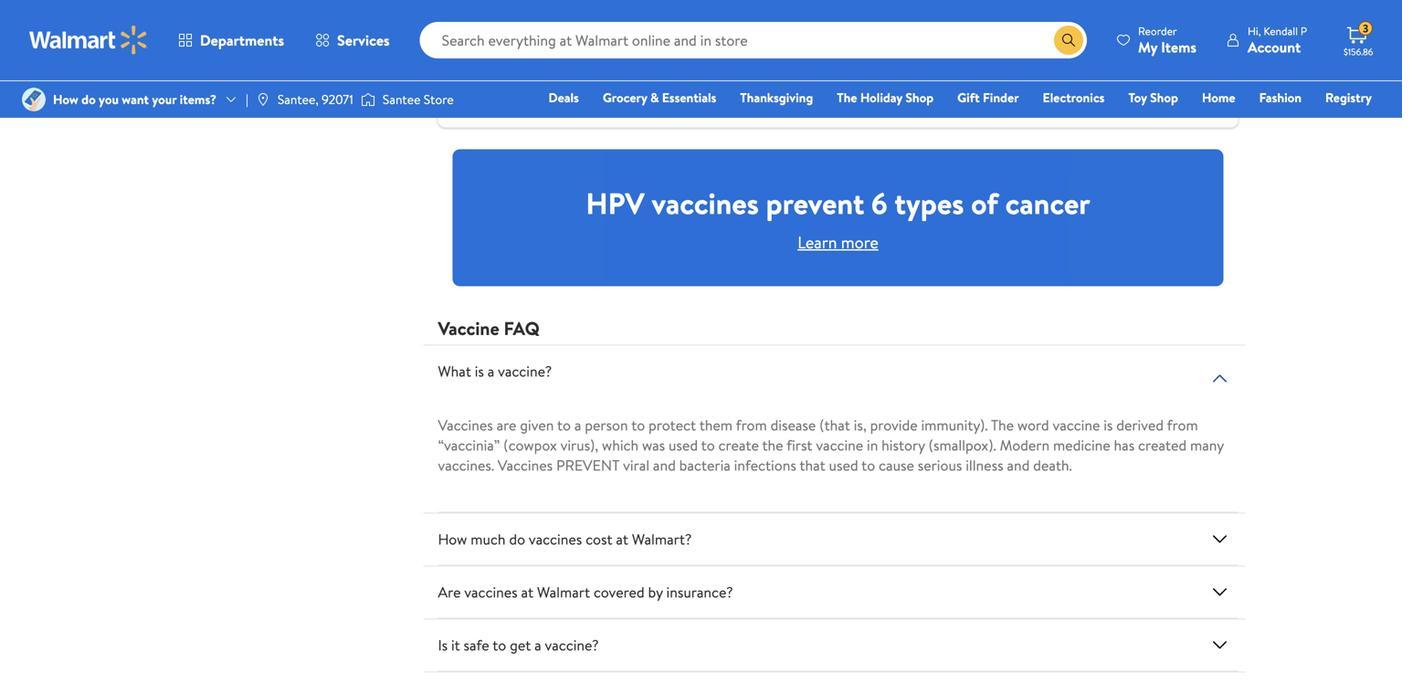 Task type: vqa. For each thing, say whether or not it's contained in the screenshot.
third seller from left
no



Task type: locate. For each thing, give the bounding box(es) containing it.
cost
[[586, 529, 612, 550]]

at right cost
[[616, 529, 628, 550]]

how left much
[[438, 529, 467, 550]]

are
[[496, 415, 516, 435]]

what
[[438, 361, 471, 381]]

0 horizontal spatial learn
[[475, 82, 506, 100]]

2 vertical spatial vaccines
[[464, 582, 518, 603]]

departments button
[[163, 18, 300, 62]]

kendall
[[1264, 23, 1298, 39]]

from right the them on the bottom
[[736, 415, 767, 435]]

1 horizontal spatial vaccines
[[498, 455, 553, 476]]

0 vertical spatial vaccines
[[652, 183, 759, 224]]

1 vertical spatial &
[[650, 89, 659, 106]]

vaccines down given at the bottom left of the page
[[498, 455, 553, 476]]

vaccines right hpv
[[652, 183, 759, 224]]

1 horizontal spatial  image
[[361, 90, 375, 109]]

walmart
[[537, 582, 590, 603]]

registry one debit
[[1232, 89, 1372, 132]]

 image right 92071
[[361, 90, 375, 109]]

learn down the adults
[[475, 82, 506, 100]]

to
[[557, 415, 571, 435], [631, 415, 645, 435], [701, 435, 715, 455], [861, 455, 875, 476], [493, 635, 506, 655]]

0 vertical spatial vaccines
[[438, 415, 493, 435]]

 image
[[256, 92, 270, 107]]

pregnant
[[555, 44, 605, 62]]

of
[[971, 183, 998, 224]]

a right the 'get'
[[534, 635, 541, 655]]

thanksgiving
[[740, 89, 813, 106]]

vaccines for prevent
[[652, 183, 759, 224]]

at left walmart
[[521, 582, 534, 603]]

to left create
[[701, 435, 715, 455]]

types
[[895, 183, 964, 224]]

2 from from the left
[[1167, 415, 1198, 435]]

0 horizontal spatial and
[[653, 455, 676, 476]]

was
[[642, 435, 665, 455]]

more down 6
[[841, 231, 879, 254]]

how much do vaccines cost at walmart? image
[[1209, 529, 1231, 550]]

vaccine right word
[[1053, 415, 1100, 435]]

1 from from the left
[[736, 415, 767, 435]]

is left has
[[1104, 415, 1113, 435]]

vaccines
[[652, 183, 759, 224], [529, 529, 582, 550], [464, 582, 518, 603]]

1 shop from the left
[[906, 89, 934, 106]]

do left "you"
[[81, 90, 96, 108]]

a right what
[[488, 361, 494, 381]]

word
[[1017, 415, 1049, 435]]

the
[[762, 435, 783, 455]]

0 vertical spatial is
[[475, 361, 484, 381]]

0 horizontal spatial is
[[475, 361, 484, 381]]

1 horizontal spatial vaccine
[[816, 435, 863, 455]]

vaccines left cost
[[529, 529, 582, 550]]

0 vertical spatial more
[[509, 82, 538, 100]]

0 vertical spatial learn
[[475, 82, 506, 100]]

you
[[99, 90, 119, 108]]

for adults 60+ & pregnant women during weeks 32-36.
[[460, 44, 761, 62]]

learn more
[[475, 82, 538, 100]]

0 horizontal spatial vaccine
[[494, 9, 548, 32]]

0 horizontal spatial do
[[81, 90, 96, 108]]

what is a vaccine?
[[438, 361, 552, 381]]

search icon image
[[1061, 33, 1076, 47]]

vaccines right are
[[464, 582, 518, 603]]

more down '60+'
[[509, 82, 538, 100]]

& right '60+'
[[543, 44, 552, 62]]

0 horizontal spatial at
[[521, 582, 534, 603]]

0 horizontal spatial shop
[[906, 89, 934, 106]]

1 horizontal spatial shop
[[1150, 89, 1178, 106]]

2 horizontal spatial vaccines
[[652, 183, 759, 224]]

0 horizontal spatial how
[[53, 90, 78, 108]]

my
[[1138, 37, 1158, 57]]

and right illness
[[1007, 455, 1030, 476]]

used right was
[[669, 435, 698, 455]]

learn down prevent
[[798, 231, 837, 254]]

"vaccinia"
[[438, 435, 500, 455]]

1 horizontal spatial &
[[650, 89, 659, 106]]

1 horizontal spatial used
[[829, 455, 858, 476]]

0 horizontal spatial more
[[509, 82, 538, 100]]

the
[[837, 89, 857, 106], [991, 415, 1014, 435]]

person
[[585, 415, 628, 435]]

is it safe to get a vaccine? image
[[1209, 634, 1231, 656]]

1 vertical spatial vaccine?
[[545, 635, 599, 655]]

created
[[1138, 435, 1187, 455]]

much
[[471, 529, 506, 550]]

items
[[1161, 37, 1196, 57]]

is right what
[[475, 361, 484, 381]]

vaccine
[[494, 9, 548, 32], [1053, 415, 1100, 435], [816, 435, 863, 455]]

 image left "you"
[[22, 88, 46, 111]]

vaccine left 'in'
[[816, 435, 863, 455]]

1 horizontal spatial the
[[991, 415, 1014, 435]]

Search search field
[[420, 22, 1087, 58]]

are
[[438, 582, 461, 603]]

32-
[[726, 44, 745, 62]]

0 vertical spatial a
[[488, 361, 494, 381]]

(cowpox
[[503, 435, 557, 455]]

want
[[122, 90, 149, 108]]

0 vertical spatial do
[[81, 90, 96, 108]]

& right grocery
[[650, 89, 659, 106]]

 image
[[22, 88, 46, 111], [361, 90, 375, 109]]

1 horizontal spatial do
[[509, 529, 525, 550]]

1 horizontal spatial how
[[438, 529, 467, 550]]

do right much
[[509, 529, 525, 550]]

to left the cause
[[861, 455, 875, 476]]

from
[[736, 415, 767, 435], [1167, 415, 1198, 435]]

vaccines for at
[[464, 582, 518, 603]]

by
[[648, 582, 663, 603]]

0 vertical spatial vaccine?
[[498, 361, 552, 381]]

shop
[[906, 89, 934, 106], [1150, 89, 1178, 106]]

prevent
[[766, 183, 864, 224]]

1 vertical spatial vaccines
[[529, 529, 582, 550]]

vaccines
[[438, 415, 493, 435], [498, 455, 553, 476]]

1 horizontal spatial is
[[1104, 415, 1113, 435]]

how left "you"
[[53, 90, 78, 108]]

used right that on the right of page
[[829, 455, 858, 476]]

the left holiday
[[837, 89, 857, 106]]

1 horizontal spatial and
[[1007, 455, 1030, 476]]

vaccine? right the 'get'
[[545, 635, 599, 655]]

1 vertical spatial learn
[[798, 231, 837, 254]]

&
[[543, 44, 552, 62], [650, 89, 659, 106]]

during
[[651, 44, 687, 62]]

vaccine up '60+'
[[494, 9, 548, 32]]

faq
[[504, 316, 540, 341]]

hpv
[[586, 183, 645, 224]]

a inside vaccines are given to a person to protect them from disease (that is, provide immunity). the word vaccine is derived from "vaccinia" (cowpox virus), which was used to create the first vaccine in history (smallpox). modern medicine has created many vaccines. vaccines prevent viral and bacteria infections that used to cause serious illness and death.
[[574, 415, 581, 435]]

(that
[[819, 415, 850, 435]]

more inside hpv vaccines prevent 6 types of cancer learn more
[[841, 231, 879, 254]]

from right derived
[[1167, 415, 1198, 435]]

at
[[616, 529, 628, 550], [521, 582, 534, 603]]

hi,
[[1248, 23, 1261, 39]]

1 vertical spatial more
[[841, 231, 879, 254]]

a left person
[[574, 415, 581, 435]]

essentials
[[662, 89, 716, 106]]

1 horizontal spatial from
[[1167, 415, 1198, 435]]

shop right toy
[[1150, 89, 1178, 106]]

covered
[[594, 582, 645, 603]]

2 shop from the left
[[1150, 89, 1178, 106]]

1 vertical spatial the
[[991, 415, 1014, 435]]

1 vertical spatial a
[[574, 415, 581, 435]]

toy
[[1128, 89, 1147, 106]]

first
[[787, 435, 812, 455]]

1 horizontal spatial more
[[841, 231, 879, 254]]

walmart?
[[632, 529, 692, 550]]

deals
[[548, 89, 579, 106]]

1 horizontal spatial vaccines
[[529, 529, 582, 550]]

0 horizontal spatial from
[[736, 415, 767, 435]]

in
[[867, 435, 878, 455]]

hpv vaccines prevent 6 types of cancer learn more
[[586, 183, 1090, 254]]

bacteria
[[679, 455, 731, 476]]

1 vertical spatial is
[[1104, 415, 1113, 435]]

0 horizontal spatial the
[[837, 89, 857, 106]]

0 horizontal spatial vaccines
[[464, 582, 518, 603]]

and
[[653, 455, 676, 476], [1007, 455, 1030, 476]]

it
[[451, 635, 460, 655]]

for
[[460, 44, 479, 62]]

(smallpox).
[[929, 435, 996, 455]]

serious
[[918, 455, 962, 476]]

rsv
[[460, 9, 491, 32]]

0 horizontal spatial vaccines
[[438, 415, 493, 435]]

the left word
[[991, 415, 1014, 435]]

0 horizontal spatial  image
[[22, 88, 46, 111]]

vaccines inside hpv vaccines prevent 6 types of cancer learn more
[[652, 183, 759, 224]]

2 and from the left
[[1007, 455, 1030, 476]]

grocery & essentials
[[603, 89, 716, 106]]

learn inside hpv vaccines prevent 6 types of cancer learn more
[[798, 231, 837, 254]]

santee store
[[383, 90, 454, 108]]

1 horizontal spatial at
[[616, 529, 628, 550]]

shop right holiday
[[906, 89, 934, 106]]

92071
[[322, 90, 353, 108]]

learn
[[475, 82, 506, 100], [798, 231, 837, 254]]

do
[[81, 90, 96, 108], [509, 529, 525, 550]]

0 vertical spatial the
[[837, 89, 857, 106]]

2 horizontal spatial a
[[574, 415, 581, 435]]

used
[[669, 435, 698, 455], [829, 455, 858, 476]]

is
[[438, 635, 448, 655]]

gift finder link
[[949, 88, 1027, 107]]

1 horizontal spatial learn
[[798, 231, 837, 254]]

vaccines up 'vaccines.'
[[438, 415, 493, 435]]

0 vertical spatial how
[[53, 90, 78, 108]]

services
[[337, 30, 390, 50]]

the inside vaccines are given to a person to protect them from disease (that is, provide immunity). the word vaccine is derived from "vaccinia" (cowpox virus), which was used to create the first vaccine in history (smallpox). modern medicine has created many vaccines. vaccines prevent viral and bacteria infections that used to cause serious illness and death.
[[991, 415, 1014, 435]]

0 vertical spatial &
[[543, 44, 552, 62]]

1 vertical spatial how
[[438, 529, 467, 550]]

 image for santee store
[[361, 90, 375, 109]]

vaccine
[[438, 316, 499, 341]]

reorder
[[1138, 23, 1177, 39]]

2 vertical spatial a
[[534, 635, 541, 655]]

and right viral
[[653, 455, 676, 476]]

vaccine? down faq
[[498, 361, 552, 381]]



Task type: describe. For each thing, give the bounding box(es) containing it.
one debit link
[[1224, 113, 1302, 133]]

history
[[882, 435, 925, 455]]

holiday
[[860, 89, 902, 106]]

many
[[1190, 435, 1224, 455]]

account
[[1248, 37, 1301, 57]]

electronics link
[[1034, 88, 1113, 107]]

learn more button
[[460, 76, 552, 106]]

grocery
[[603, 89, 647, 106]]

to right given at the bottom left of the page
[[557, 415, 571, 435]]

what is a vaccine? image
[[1209, 368, 1231, 390]]

to left the 'get'
[[493, 635, 506, 655]]

1 vertical spatial do
[[509, 529, 525, 550]]

has
[[1114, 435, 1135, 455]]

debit
[[1262, 114, 1294, 132]]

1 horizontal spatial a
[[534, 635, 541, 655]]

hi, kendall p account
[[1248, 23, 1307, 57]]

illness
[[966, 455, 1003, 476]]

cause
[[879, 455, 914, 476]]

how for how much do vaccines cost at walmart?
[[438, 529, 467, 550]]

women
[[608, 44, 648, 62]]

which
[[602, 435, 639, 455]]

departments
[[200, 30, 284, 50]]

p
[[1301, 23, 1307, 39]]

how do you want your items?
[[53, 90, 216, 108]]

3
[[1363, 21, 1369, 36]]

infections
[[734, 455, 796, 476]]

create
[[718, 435, 759, 455]]

fashion link
[[1251, 88, 1310, 107]]

deals link
[[540, 88, 587, 107]]

store
[[424, 90, 454, 108]]

santee,
[[278, 90, 319, 108]]

0 vertical spatial at
[[616, 529, 628, 550]]

the inside the holiday shop link
[[837, 89, 857, 106]]

 image for how do you want your items?
[[22, 88, 46, 111]]

vaccines are given to a person to protect them from disease (that is, provide immunity). the word vaccine is derived from "vaccinia" (cowpox virus), which was used to create the first vaccine in history (smallpox). modern medicine has created many vaccines. vaccines prevent viral and bacteria infections that used to cause serious illness and death.
[[438, 415, 1224, 476]]

rsv vaccine. for adults sixty plus and pregnant women during weeks thirty two - thirty six. learn more. image
[[1138, 27, 1238, 128]]

electronics
[[1043, 89, 1105, 106]]

is,
[[854, 415, 867, 435]]

are vaccines at walmart covered by insurance? image
[[1209, 581, 1231, 603]]

is it safe to get a vaccine?
[[438, 635, 599, 655]]

the holiday shop
[[837, 89, 934, 106]]

learn inside "learn more" button
[[475, 82, 506, 100]]

is inside vaccines are given to a person to protect them from disease (that is, provide immunity). the word vaccine is derived from "vaccinia" (cowpox virus), which was used to create the first vaccine in history (smallpox). modern medicine has created many vaccines. vaccines prevent viral and bacteria infections that used to cause serious illness and death.
[[1104, 415, 1113, 435]]

36.
[[745, 44, 761, 62]]

60+
[[518, 44, 540, 62]]

0 horizontal spatial a
[[488, 361, 494, 381]]

fashion
[[1259, 89, 1302, 106]]

how for how do you want your items?
[[53, 90, 78, 108]]

Walmart Site-Wide search field
[[420, 22, 1087, 58]]

adults
[[482, 44, 514, 62]]

1 vertical spatial at
[[521, 582, 534, 603]]

immunity).
[[921, 415, 988, 435]]

provide
[[870, 415, 918, 435]]

items?
[[180, 90, 216, 108]]

walmart image
[[29, 26, 148, 55]]

given
[[520, 415, 554, 435]]

services button
[[300, 18, 405, 62]]

gift finder
[[957, 89, 1019, 106]]

that
[[800, 455, 825, 476]]

$156.86
[[1344, 46, 1373, 58]]

1 and from the left
[[653, 455, 676, 476]]

toy shop link
[[1120, 88, 1186, 107]]

insurance?
[[666, 582, 733, 603]]

disease
[[770, 415, 816, 435]]

how much do vaccines cost at walmart?
[[438, 529, 692, 550]]

reorder my items
[[1138, 23, 1196, 57]]

hpv vaccines prevent six types of cancer. learn more. image
[[603, 149, 1073, 286]]

are vaccines at walmart covered by insurance?
[[438, 582, 733, 603]]

vaccines.
[[438, 455, 494, 476]]

2 horizontal spatial vaccine
[[1053, 415, 1100, 435]]

& inside 'grocery & essentials' "link"
[[650, 89, 659, 106]]

santee, 92071
[[278, 90, 353, 108]]

death.
[[1033, 455, 1072, 476]]

|
[[246, 90, 248, 108]]

get
[[510, 635, 531, 655]]

rsv vaccine
[[460, 9, 548, 32]]

derived
[[1116, 415, 1164, 435]]

gift
[[957, 89, 980, 106]]

more inside button
[[509, 82, 538, 100]]

0 horizontal spatial used
[[669, 435, 698, 455]]

walmart+
[[1317, 114, 1372, 132]]

0 horizontal spatial &
[[543, 44, 552, 62]]

viral
[[623, 455, 649, 476]]

medicine
[[1053, 435, 1110, 455]]

shop inside "link"
[[1150, 89, 1178, 106]]

safe
[[464, 635, 489, 655]]

weeks
[[690, 44, 723, 62]]

thanksgiving link
[[732, 88, 821, 107]]

home link
[[1194, 88, 1244, 107]]

1 vertical spatial vaccines
[[498, 455, 553, 476]]

them
[[699, 415, 733, 435]]

finder
[[983, 89, 1019, 106]]

learn more link
[[798, 231, 879, 254]]

santee
[[383, 90, 421, 108]]

to right person
[[631, 415, 645, 435]]

modern
[[1000, 435, 1050, 455]]

protect
[[649, 415, 696, 435]]



